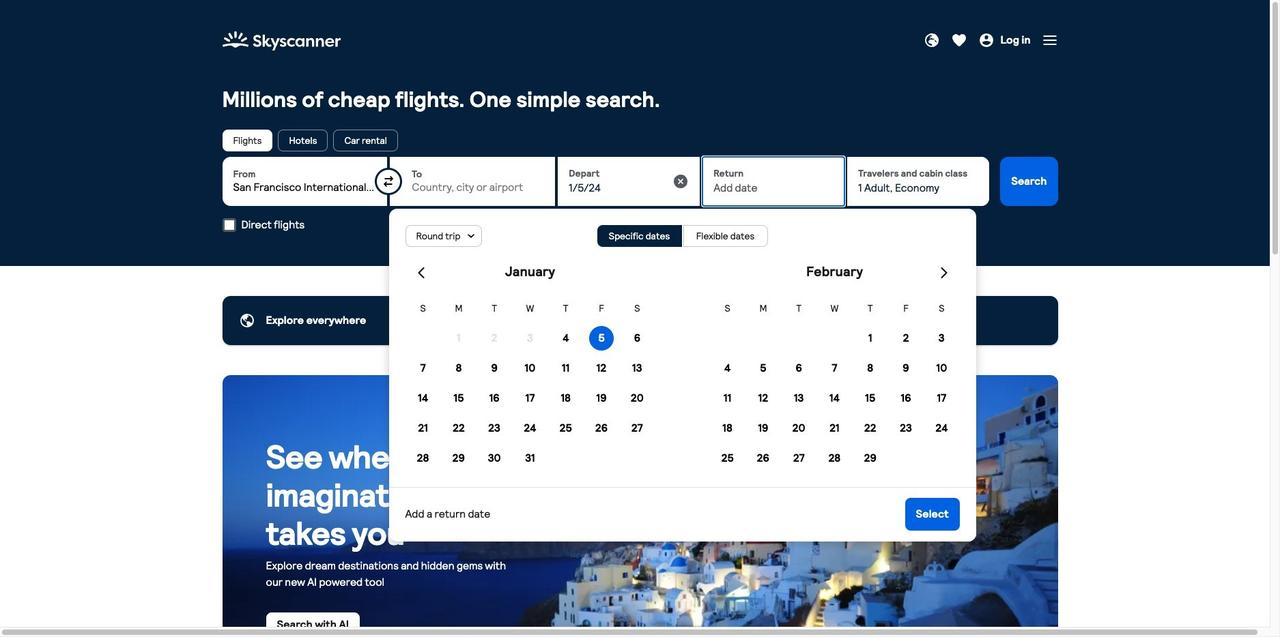 Task type: describe. For each thing, give the bounding box(es) containing it.
january grid
[[405, 296, 655, 471]]

Flexible dates button
[[683, 225, 768, 247]]

february grid
[[710, 296, 960, 471]]

saturday cell for friday cell related to february grid row group
[[924, 296, 960, 321]]

sunday cell for january grid
[[405, 296, 441, 321]]

swap origin and destination image
[[383, 176, 394, 187]]

rtl support__ntfhm image
[[413, 265, 429, 281]]

row group for february grid
[[710, 326, 960, 471]]

regional settings image
[[924, 32, 940, 48]]

Direct flights checkbox
[[222, 218, 236, 232]]

2 country, city or airport text field from the left
[[412, 181, 544, 195]]

monday cell for sunday cell corresponding to february grid
[[745, 296, 781, 321]]

thursday cell for wednesday 'cell' inside january grid
[[548, 296, 584, 321]]

thursday cell for wednesday 'cell' within the february grid
[[853, 296, 888, 321]]

monday cell for january grid's sunday cell
[[441, 296, 477, 321]]

saturday cell for friday cell related to january grid's row group
[[619, 296, 655, 321]]

tuesday cell for sunday cell corresponding to february grid
[[781, 296, 817, 321]]

open menu image
[[1042, 32, 1058, 48]]

row group for january grid
[[405, 326, 655, 471]]

tuesday cell for january grid's sunday cell
[[477, 296, 512, 321]]



Task type: vqa. For each thing, say whether or not it's contained in the screenshot.
Thursday cell corresponding to Tuesday cell corresponding to February grid Wednesday cell
yes



Task type: locate. For each thing, give the bounding box(es) containing it.
1 tuesday cell from the left
[[477, 296, 512, 321]]

0 horizontal spatial monday cell
[[441, 296, 477, 321]]

2 thursday cell from the left
[[853, 296, 888, 321]]

tab list
[[222, 130, 1058, 151]]

Country, city or airport text field
[[233, 181, 376, 195], [412, 181, 544, 195]]

wednesday cell
[[512, 296, 548, 321], [817, 296, 853, 321]]

Click to select calendar type button
[[405, 225, 482, 247]]

1 thursday cell from the left
[[548, 296, 584, 321]]

monday cell
[[441, 296, 477, 321], [745, 296, 781, 321]]

1 horizontal spatial friday cell
[[888, 296, 924, 321]]

1 saturday cell from the left
[[619, 296, 655, 321]]

Specific dates button
[[597, 225, 682, 247]]

0 horizontal spatial country, city or airport text field
[[233, 181, 376, 195]]

cell
[[441, 326, 477, 351], [477, 326, 512, 351], [512, 326, 548, 351], [548, 326, 584, 351], [584, 326, 619, 351], [619, 326, 655, 351], [853, 326, 888, 351], [888, 326, 924, 351], [924, 326, 960, 351], [405, 356, 441, 381], [441, 356, 477, 381], [477, 356, 512, 381], [512, 356, 548, 381], [548, 356, 584, 381], [584, 356, 619, 381], [619, 356, 655, 381], [710, 356, 745, 381], [745, 356, 781, 381], [781, 356, 817, 381], [817, 356, 853, 381], [853, 356, 888, 381], [888, 356, 924, 381], [924, 356, 960, 381], [405, 386, 441, 411], [441, 386, 477, 411], [477, 386, 512, 411], [512, 386, 548, 411], [548, 386, 584, 411], [584, 386, 619, 411], [619, 386, 655, 411], [710, 386, 745, 411], [745, 386, 781, 411], [781, 386, 817, 411], [817, 386, 853, 411], [853, 386, 888, 411], [888, 386, 924, 411], [924, 386, 960, 411], [405, 416, 441, 441], [441, 416, 477, 441], [477, 416, 512, 441], [512, 416, 548, 441], [548, 416, 584, 441], [584, 416, 619, 441], [619, 416, 655, 441], [710, 416, 745, 441], [745, 416, 781, 441], [781, 416, 817, 441], [817, 416, 853, 441], [853, 416, 888, 441], [888, 416, 924, 441], [924, 416, 960, 441], [405, 446, 441, 471], [441, 446, 477, 471], [477, 446, 512, 471], [512, 446, 548, 471], [710, 446, 745, 471], [745, 446, 781, 471], [781, 446, 817, 471], [817, 446, 853, 471], [853, 446, 888, 471]]

0 horizontal spatial friday cell
[[584, 296, 619, 321]]

wednesday cell inside february grid
[[817, 296, 853, 321]]

row
[[405, 296, 655, 321], [710, 296, 960, 321], [405, 326, 655, 351], [710, 326, 960, 351], [405, 356, 655, 381], [710, 356, 960, 381], [405, 386, 655, 411], [710, 386, 960, 411], [405, 416, 655, 441], [710, 416, 960, 441], [405, 446, 655, 471], [710, 446, 960, 471]]

1 sunday cell from the left
[[405, 296, 441, 321]]

friday cell for january grid's row group
[[584, 296, 619, 321]]

0 horizontal spatial row group
[[405, 326, 655, 471]]

0 horizontal spatial wednesday cell
[[512, 296, 548, 321]]

2 monday cell from the left
[[745, 296, 781, 321]]

1 horizontal spatial saturday cell
[[924, 296, 960, 321]]

1 horizontal spatial sunday cell
[[710, 296, 745, 321]]

friday cell
[[584, 296, 619, 321], [888, 296, 924, 321]]

1 monday cell from the left
[[441, 296, 477, 321]]

sunday cell
[[405, 296, 441, 321], [710, 296, 745, 321]]

2 sunday cell from the left
[[710, 296, 745, 321]]

saturday cell
[[619, 296, 655, 321], [924, 296, 960, 321]]

tuesday cell
[[477, 296, 512, 321], [781, 296, 817, 321]]

1 horizontal spatial tuesday cell
[[781, 296, 817, 321]]

1 horizontal spatial wednesday cell
[[817, 296, 853, 321]]

tuesday cell inside february grid
[[781, 296, 817, 321]]

sunday cell for february grid
[[710, 296, 745, 321]]

wednesday cell inside january grid
[[512, 296, 548, 321]]

1 country, city or airport text field from the left
[[233, 181, 376, 195]]

1 row group from the left
[[405, 326, 655, 471]]

wednesday cell for tuesday cell inside january grid
[[512, 296, 548, 321]]

tuesday cell inside january grid
[[477, 296, 512, 321]]

2 saturday cell from the left
[[924, 296, 960, 321]]

1 horizontal spatial country, city or airport text field
[[412, 181, 544, 195]]

1 horizontal spatial row group
[[710, 326, 960, 471]]

choose when to travel option group
[[597, 225, 768, 247]]

row group
[[405, 326, 655, 471], [710, 326, 960, 471]]

1 friday cell from the left
[[584, 296, 619, 321]]

thursday cell inside february grid
[[853, 296, 888, 321]]

wednesday cell for tuesday cell within february grid
[[817, 296, 853, 321]]

skyscanner home image
[[222, 27, 340, 55]]

thursday cell
[[548, 296, 584, 321], [853, 296, 888, 321]]

1 wednesday cell from the left
[[512, 296, 548, 321]]

saved flights image
[[951, 32, 968, 48]]

rtl support__ntfhm image
[[936, 265, 952, 281]]

0 horizontal spatial saturday cell
[[619, 296, 655, 321]]

1 horizontal spatial monday cell
[[745, 296, 781, 321]]

1 horizontal spatial thursday cell
[[853, 296, 888, 321]]

0 horizontal spatial tuesday cell
[[477, 296, 512, 321]]

2 wednesday cell from the left
[[817, 296, 853, 321]]

2 friday cell from the left
[[888, 296, 924, 321]]

2 row group from the left
[[710, 326, 960, 471]]

2 tuesday cell from the left
[[781, 296, 817, 321]]

0 horizontal spatial sunday cell
[[405, 296, 441, 321]]

thursday cell inside january grid
[[548, 296, 584, 321]]

friday cell for february grid row group
[[888, 296, 924, 321]]

0 horizontal spatial thursday cell
[[548, 296, 584, 321]]

clear departure date image
[[673, 173, 689, 190]]



